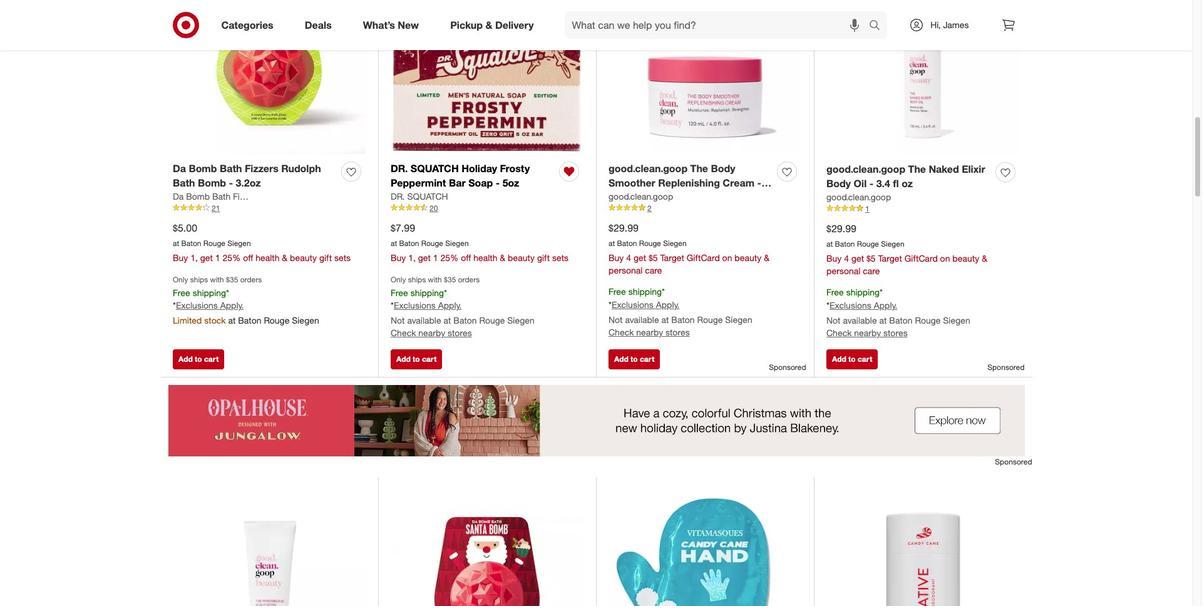 Task type: locate. For each thing, give the bounding box(es) containing it.
0 horizontal spatial fl
[[609, 191, 615, 203]]

25% for $7.99
[[441, 253, 459, 263]]

good.clean.goop down oil
[[827, 191, 891, 202]]

3 cart from the left
[[640, 354, 655, 364]]

0 horizontal spatial $5
[[649, 253, 658, 263]]

ships for $7.99
[[408, 275, 426, 285]]

1 to from the left
[[195, 354, 202, 364]]

care for replenishing
[[645, 265, 662, 276]]

da up da bomb bath fizzers
[[173, 162, 186, 175]]

exclusions apply. button for good.clean.goop the body smoother replenishing cream - 4 fl oz
[[612, 299, 680, 311]]

at inside only ships with $35 orders free shipping * * exclusions apply. limited stock at  baton rouge siegen
[[228, 315, 236, 326]]

categories
[[221, 19, 274, 31]]

4 for good.clean.goop the naked elixir body oil - 3.4 fl oz
[[844, 253, 849, 264]]

add to cart button
[[173, 349, 224, 369], [391, 349, 442, 369], [609, 349, 660, 369], [827, 349, 878, 369]]

off up only ships with $35 orders free shipping * * exclusions apply. limited stock at  baton rouge siegen
[[243, 253, 253, 263]]

$7.99 at baton rouge siegen buy 1, get 1 25% off health & beauty gift sets
[[391, 222, 569, 263]]

1 sets from the left
[[334, 253, 351, 263]]

add to cart button for da bomb bath fizzers rudolph bath bomb - 3.2oz
[[173, 349, 224, 369]]

1 vertical spatial fizzers
[[233, 191, 260, 201]]

orders
[[240, 275, 262, 285], [458, 275, 480, 285]]

target
[[660, 253, 684, 263], [878, 253, 902, 264]]

good.clean.goop the naked elixir body oil - 3.4 fl oz image
[[827, 0, 1020, 155], [827, 0, 1020, 155]]

1 horizontal spatial sets
[[552, 253, 569, 263]]

good.clean.goop link down oil
[[827, 191, 891, 203]]

- left "5oz"
[[496, 176, 500, 189]]

$5
[[649, 253, 658, 263], [867, 253, 876, 264]]

off up the only ships with $35 orders free shipping * * exclusions apply. not available at baton rouge siegen check nearby stores
[[461, 253, 471, 263]]

1 horizontal spatial body
[[827, 177, 851, 190]]

1 horizontal spatial 25%
[[441, 253, 459, 263]]

search button
[[864, 11, 894, 41]]

bomb inside 'link'
[[186, 191, 210, 201]]

1 horizontal spatial personal
[[827, 266, 861, 276]]

oz down smoother
[[617, 191, 629, 203]]

personal
[[609, 265, 643, 276], [827, 266, 861, 276]]

- inside da bomb bath fizzers rudolph bath bomb - 3.2oz
[[229, 176, 233, 189]]

2 $35 from the left
[[444, 275, 456, 285]]

$29.99 for good.clean.goop the naked elixir body oil - 3.4 fl oz
[[827, 222, 857, 235]]

1 horizontal spatial $5
[[867, 253, 876, 264]]

0 horizontal spatial 1,
[[191, 253, 198, 263]]

4 add to cart button from the left
[[827, 349, 878, 369]]

1 inside $5.00 at baton rouge siegen buy 1, get 1 25% off health & beauty gift sets
[[215, 253, 220, 263]]

2 only from the left
[[391, 275, 406, 285]]

sets
[[334, 253, 351, 263], [552, 253, 569, 263]]

4
[[764, 176, 770, 189], [626, 253, 631, 263], [844, 253, 849, 264]]

bath up 3.2oz
[[220, 162, 242, 175]]

on
[[722, 253, 732, 263], [940, 253, 950, 264]]

1 horizontal spatial good.clean.goop link
[[827, 191, 891, 203]]

check nearby stores button for body
[[827, 327, 908, 340]]

hi,
[[931, 19, 941, 30]]

0 vertical spatial squatch
[[411, 162, 459, 175]]

0 vertical spatial fl
[[893, 177, 899, 190]]

body left oil
[[827, 177, 851, 190]]

$5 for replenishing
[[649, 253, 658, 263]]

25% up the only ships with $35 orders free shipping * * exclusions apply. not available at baton rouge siegen check nearby stores
[[441, 253, 459, 263]]

0 horizontal spatial $29.99
[[609, 222, 639, 234]]

with inside only ships with $35 orders free shipping * * exclusions apply. limited stock at  baton rouge siegen
[[210, 275, 224, 285]]

bomb for da bomb bath fizzers
[[186, 191, 210, 201]]

- left 3.2oz
[[229, 176, 233, 189]]

0 horizontal spatial check
[[391, 328, 416, 338]]

check
[[609, 327, 634, 338], [827, 328, 852, 338], [391, 328, 416, 338]]

bath
[[220, 162, 242, 175], [173, 176, 195, 189], [212, 191, 231, 201]]

good.clean.goop up oil
[[827, 163, 906, 175]]

add to cart for dr. squatch holiday frosty peppermint bar soap - 5oz
[[396, 354, 437, 364]]

1 1, from the left
[[191, 253, 198, 263]]

4 for good.clean.goop the body smoother replenishing cream - 4 fl oz
[[626, 253, 631, 263]]

1 horizontal spatial target
[[878, 253, 902, 264]]

2 horizontal spatial stores
[[884, 328, 908, 338]]

da bomb bath fizzers link
[[173, 190, 260, 203]]

0 horizontal spatial ships
[[190, 275, 208, 285]]

giftcard down 1 link
[[905, 253, 938, 264]]

soap
[[469, 176, 493, 189]]

orders inside only ships with $35 orders free shipping * * exclusions apply. limited stock at  baton rouge siegen
[[240, 275, 262, 285]]

4 to from the left
[[849, 354, 856, 364]]

naked
[[929, 163, 959, 175]]

0 horizontal spatial body
[[711, 162, 736, 175]]

4 cart from the left
[[858, 354, 873, 364]]

oz right 3.4
[[902, 177, 913, 190]]

$35 inside only ships with $35 orders free shipping * * exclusions apply. limited stock at  baton rouge siegen
[[226, 275, 238, 285]]

squatch
[[411, 162, 459, 175], [407, 191, 448, 201]]

free inside only ships with $35 orders free shipping * * exclusions apply. limited stock at  baton rouge siegen
[[173, 287, 190, 298]]

1 da from the top
[[173, 162, 186, 175]]

personal for good.clean.goop the naked elixir body oil - 3.4 fl oz
[[827, 266, 861, 276]]

with down $7.99 at baton rouge siegen buy 1, get 1 25% off health & beauty gift sets
[[428, 275, 442, 285]]

25% inside $7.99 at baton rouge siegen buy 1, get 1 25% off health & beauty gift sets
[[441, 253, 459, 263]]

1 add to cart from the left
[[178, 354, 219, 364]]

2 da from the top
[[173, 191, 184, 201]]

da up $5.00
[[173, 191, 184, 201]]

smoother
[[609, 176, 656, 189]]

rouge
[[203, 238, 225, 248], [421, 238, 443, 248], [639, 238, 661, 248], [857, 239, 879, 248], [697, 315, 723, 325], [915, 315, 941, 326], [264, 315, 290, 326], [479, 315, 505, 326]]

ships up limited
[[190, 275, 208, 285]]

$29.99 at baton rouge siegen buy 4 get $5 target giftcard on beauty & personal care sponsored
[[609, 222, 806, 372], [827, 222, 1025, 372]]

dr.
[[391, 162, 408, 175], [391, 191, 405, 201]]

1 dr. from the top
[[391, 162, 408, 175]]

dr. for dr. squatch
[[391, 191, 405, 201]]

fl inside good.clean.goop the naked elixir body oil - 3.4 fl oz
[[893, 177, 899, 190]]

2 orders from the left
[[458, 275, 480, 285]]

1, down $7.99
[[409, 253, 416, 263]]

2 health from the left
[[474, 253, 498, 263]]

to for dr. squatch holiday frosty peppermint bar soap - 5oz
[[413, 354, 420, 364]]

-
[[229, 176, 233, 189], [496, 176, 500, 189], [758, 176, 762, 189], [870, 177, 874, 190]]

1 horizontal spatial care
[[863, 266, 880, 276]]

1, down $5.00
[[191, 253, 198, 263]]

good.clean.goop
[[609, 162, 688, 175], [827, 163, 906, 175], [609, 191, 673, 201], [827, 191, 891, 202]]

1 horizontal spatial nearby
[[636, 327, 663, 338]]

squatch up 20
[[407, 191, 448, 201]]

1 25% from the left
[[223, 253, 241, 263]]

fizzers inside da bomb bath fizzers rudolph bath bomb - 3.2oz
[[245, 162, 279, 175]]

$35 inside the only ships with $35 orders free shipping * * exclusions apply. not available at baton rouge siegen check nearby stores
[[444, 275, 456, 285]]

shipping inside only ships with $35 orders free shipping * * exclusions apply. limited stock at  baton rouge siegen
[[193, 287, 226, 298]]

health up only ships with $35 orders free shipping * * exclusions apply. limited stock at  baton rouge siegen
[[256, 253, 280, 263]]

giftcard for cream
[[687, 253, 720, 263]]

1 add to cart button from the left
[[173, 349, 224, 369]]

What can we help you find? suggestions appear below search field
[[565, 11, 873, 39]]

the up replenishing
[[691, 162, 708, 175]]

2 horizontal spatial available
[[843, 315, 877, 326]]

0 horizontal spatial 1
[[215, 253, 220, 263]]

orders inside the only ships with $35 orders free shipping * * exclusions apply. not available at baton rouge siegen check nearby stores
[[458, 275, 480, 285]]

25%
[[223, 253, 241, 263], [441, 253, 459, 263]]

dr. down peppermint
[[391, 191, 405, 201]]

good.clean.goop the body smoother replenishing cream - 4 fl oz image
[[609, 0, 802, 154], [609, 0, 802, 154]]

what's new
[[363, 19, 419, 31]]

3.2oz
[[236, 176, 261, 189]]

with inside the only ships with $35 orders free shipping * * exclusions apply. not available at baton rouge siegen check nearby stores
[[428, 275, 442, 285]]

1 vertical spatial squatch
[[407, 191, 448, 201]]

1 vertical spatial bomb
[[198, 176, 226, 189]]

2 cart from the left
[[422, 354, 437, 364]]

1 down oil
[[866, 204, 870, 213]]

0 vertical spatial fizzers
[[245, 162, 279, 175]]

fizzers down 3.2oz
[[233, 191, 260, 201]]

1 horizontal spatial free shipping * * exclusions apply. not available at baton rouge siegen check nearby stores
[[827, 287, 971, 338]]

0 horizontal spatial check nearby stores button
[[391, 327, 472, 340]]

the left naked
[[908, 163, 926, 175]]

ships inside the only ships with $35 orders free shipping * * exclusions apply. not available at baton rouge siegen check nearby stores
[[408, 275, 426, 285]]

da inside da bomb bath fizzers rudolph bath bomb - 3.2oz
[[173, 162, 186, 175]]

gift for da bomb bath fizzers rudolph bath bomb - 3.2oz
[[319, 253, 332, 263]]

1 vertical spatial fl
[[609, 191, 615, 203]]

0 horizontal spatial orders
[[240, 275, 262, 285]]

at
[[173, 238, 179, 248], [391, 238, 397, 248], [609, 238, 615, 248], [827, 239, 833, 248], [662, 315, 669, 325], [880, 315, 887, 326], [228, 315, 236, 326], [444, 315, 451, 326]]

da bomb bath fizzers santa bath bomb - 3.2oz image
[[391, 489, 584, 606], [391, 489, 584, 606]]

with for $7.99
[[428, 275, 442, 285]]

apply. inside only ships with $35 orders free shipping * * exclusions apply. limited stock at  baton rouge siegen
[[220, 300, 244, 311]]

0 horizontal spatial 25%
[[223, 253, 241, 263]]

0 horizontal spatial available
[[407, 315, 441, 326]]

on down '2' link on the top of the page
[[722, 253, 732, 263]]

free
[[609, 286, 626, 297], [827, 287, 844, 298], [173, 287, 190, 298], [391, 287, 408, 298]]

good.clean.goop up 2
[[609, 191, 673, 201]]

bomb
[[189, 162, 217, 175], [198, 176, 226, 189], [186, 191, 210, 201]]

gift for dr. squatch holiday frosty peppermint bar soap - 5oz
[[537, 253, 550, 263]]

0 horizontal spatial good.clean.goop link
[[609, 190, 673, 203]]

advertisement region
[[161, 385, 1032, 456]]

baton inside $7.99 at baton rouge siegen buy 1, get 1 25% off health & beauty gift sets
[[399, 238, 419, 248]]

2 horizontal spatial 4
[[844, 253, 849, 264]]

1 horizontal spatial check nearby stores button
[[609, 326, 690, 339]]

exclusions inside the only ships with $35 orders free shipping * * exclusions apply. not available at baton rouge siegen check nearby stores
[[394, 300, 436, 311]]

2 add from the left
[[396, 354, 411, 364]]

0 horizontal spatial sets
[[334, 253, 351, 263]]

nearby for good.clean.goop the body smoother replenishing cream - 4 fl oz
[[636, 327, 663, 338]]

1 gift from the left
[[319, 253, 332, 263]]

1 down 20
[[433, 253, 438, 263]]

exclusions apply. button for good.clean.goop the naked elixir body oil - 3.4 fl oz
[[830, 300, 898, 312]]

1, inside $7.99 at baton rouge siegen buy 1, get 1 25% off health & beauty gift sets
[[409, 253, 416, 263]]

the
[[691, 162, 708, 175], [908, 163, 926, 175]]

oz inside good.clean.goop the naked elixir body oil - 3.4 fl oz
[[902, 177, 913, 190]]

0 vertical spatial da
[[173, 162, 186, 175]]

1, inside $5.00 at baton rouge siegen buy 1, get 1 25% off health & beauty gift sets
[[191, 253, 198, 263]]

add to cart for good.clean.goop the naked elixir body oil - 3.4 fl oz
[[832, 354, 873, 364]]

buy
[[173, 253, 188, 263], [391, 253, 406, 263], [609, 253, 624, 263], [827, 253, 842, 264]]

2 add to cart button from the left
[[391, 349, 442, 369]]

stock
[[204, 315, 226, 326]]

$29.99 down oil
[[827, 222, 857, 235]]

1 horizontal spatial $35
[[444, 275, 456, 285]]

good.clean.goop the powerscrub scalp detox - 4oz image
[[173, 489, 366, 606], [173, 489, 366, 606]]

body up the cream
[[711, 162, 736, 175]]

exclusions apply. button
[[612, 299, 680, 311], [830, 300, 898, 312], [176, 300, 244, 312], [394, 300, 462, 312]]

1 horizontal spatial gift
[[537, 253, 550, 263]]

dr. squatch holiday frosty peppermint bar soap - 5oz image
[[391, 0, 584, 154], [391, 0, 584, 154]]

0 horizontal spatial $35
[[226, 275, 238, 285]]

1 only from the left
[[173, 275, 188, 285]]

1 horizontal spatial $29.99 at baton rouge siegen buy 4 get $5 target giftcard on beauty & personal care sponsored
[[827, 222, 1025, 372]]

0 vertical spatial bath
[[220, 162, 242, 175]]

body
[[711, 162, 736, 175], [827, 177, 851, 190]]

1 add from the left
[[178, 354, 193, 364]]

only up limited
[[173, 275, 188, 285]]

cart for da bomb bath fizzers rudolph bath bomb - 3.2oz
[[204, 354, 219, 364]]

stores for replenishing
[[666, 327, 690, 338]]

0 horizontal spatial oz
[[617, 191, 629, 203]]

- right oil
[[870, 177, 874, 190]]

dr. up peppermint
[[391, 162, 408, 175]]

- right the cream
[[758, 176, 762, 189]]

2 vertical spatial bomb
[[186, 191, 210, 201]]

1 horizontal spatial not
[[609, 315, 623, 325]]

0 vertical spatial dr.
[[391, 162, 408, 175]]

oz for elixir
[[902, 177, 913, 190]]

off inside $7.99 at baton rouge siegen buy 1, get 1 25% off health & beauty gift sets
[[461, 253, 471, 263]]

0 horizontal spatial stores
[[448, 328, 472, 338]]

bath inside 'link'
[[212, 191, 231, 201]]

2 horizontal spatial 1
[[866, 204, 870, 213]]

get
[[200, 253, 213, 263], [418, 253, 431, 263], [634, 253, 646, 263], [852, 253, 864, 264]]

vitamasques candy cane hand mask - 0.47 fl oz image
[[609, 489, 802, 606], [609, 489, 802, 606]]

0 horizontal spatial gift
[[319, 253, 332, 263]]

2 off from the left
[[461, 253, 471, 263]]

da
[[173, 162, 186, 175], [173, 191, 184, 201]]

fl right 3.4
[[893, 177, 899, 190]]

2 ships from the left
[[408, 275, 426, 285]]

available
[[625, 315, 659, 325], [843, 315, 877, 326], [407, 315, 441, 326]]

1 vertical spatial bath
[[173, 176, 195, 189]]

to for good.clean.goop the naked elixir body oil - 3.4 fl oz
[[849, 354, 856, 364]]

2 25% from the left
[[441, 253, 459, 263]]

sets inside $5.00 at baton rouge siegen buy 1, get 1 25% off health & beauty gift sets
[[334, 253, 351, 263]]

1 health from the left
[[256, 253, 280, 263]]

da inside 'link'
[[173, 191, 184, 201]]

$35 down $5.00 at baton rouge siegen buy 1, get 1 25% off health & beauty gift sets
[[226, 275, 238, 285]]

1 down 21
[[215, 253, 220, 263]]

da for da bomb bath fizzers
[[173, 191, 184, 201]]

2 horizontal spatial nearby
[[854, 328, 881, 338]]

1 horizontal spatial only
[[391, 275, 406, 285]]

only inside only ships with $35 orders free shipping * * exclusions apply. limited stock at  baton rouge siegen
[[173, 275, 188, 285]]

the for body
[[691, 162, 708, 175]]

0 horizontal spatial free shipping * * exclusions apply. not available at baton rouge siegen check nearby stores
[[609, 286, 753, 338]]

good.clean.goop for good.clean.goop link for replenishing
[[609, 191, 673, 201]]

add to cart for good.clean.goop the body smoother replenishing cream - 4 fl oz
[[614, 354, 655, 364]]

oz
[[902, 177, 913, 190], [617, 191, 629, 203]]

only inside the only ships with $35 orders free shipping * * exclusions apply. not available at baton rouge siegen check nearby stores
[[391, 275, 406, 285]]

0 horizontal spatial personal
[[609, 265, 643, 276]]

0 horizontal spatial health
[[256, 253, 280, 263]]

1 horizontal spatial off
[[461, 253, 471, 263]]

off inside $5.00 at baton rouge siegen buy 1, get 1 25% off health & beauty gift sets
[[243, 253, 253, 263]]

25% for $5.00
[[223, 253, 241, 263]]

1 horizontal spatial $29.99
[[827, 222, 857, 235]]

4 add to cart from the left
[[832, 354, 873, 364]]

add for good.clean.goop the naked elixir body oil - 3.4 fl oz
[[832, 354, 847, 364]]

1 horizontal spatial oz
[[902, 177, 913, 190]]

2 vertical spatial bath
[[212, 191, 231, 201]]

1 horizontal spatial orders
[[458, 275, 480, 285]]

dr. inside dr. squatch holiday frosty peppermint bar soap - 5oz
[[391, 162, 408, 175]]

shipping
[[629, 286, 662, 297], [847, 287, 880, 298], [193, 287, 226, 298], [411, 287, 444, 298]]

siegen
[[227, 238, 251, 248], [445, 238, 469, 248], [663, 238, 687, 248], [881, 239, 905, 248], [725, 315, 753, 325], [943, 315, 971, 326], [292, 315, 319, 326], [507, 315, 535, 326]]

&
[[486, 19, 493, 31], [282, 253, 288, 263], [500, 253, 506, 263], [764, 253, 770, 263], [982, 253, 988, 264]]

oz inside good.clean.goop the body smoother replenishing cream - 4 fl oz
[[617, 191, 629, 203]]

1 cart from the left
[[204, 354, 219, 364]]

0 vertical spatial body
[[711, 162, 736, 175]]

1 horizontal spatial 1,
[[409, 253, 416, 263]]

$35 for $7.99
[[444, 275, 456, 285]]

orders for $5.00
[[240, 275, 262, 285]]

0 horizontal spatial care
[[645, 265, 662, 276]]

3 add from the left
[[614, 354, 629, 364]]

2 to from the left
[[413, 354, 420, 364]]

0 horizontal spatial off
[[243, 253, 253, 263]]

$29.99 down smoother
[[609, 222, 639, 234]]

add to cart button for good.clean.goop the naked elixir body oil - 3.4 fl oz
[[827, 349, 878, 369]]

ships inside only ships with $35 orders free shipping * * exclusions apply. limited stock at  baton rouge siegen
[[190, 275, 208, 285]]

1 horizontal spatial giftcard
[[905, 253, 938, 264]]

1 vertical spatial oz
[[617, 191, 629, 203]]

orders down $5.00 at baton rouge siegen buy 1, get 1 25% off health & beauty gift sets
[[240, 275, 262, 285]]

check for good.clean.goop the naked elixir body oil - 3.4 fl oz
[[827, 328, 852, 338]]

beauty inside $5.00 at baton rouge siegen buy 1, get 1 25% off health & beauty gift sets
[[290, 253, 317, 263]]

to for da bomb bath fizzers rudolph bath bomb - 3.2oz
[[195, 354, 202, 364]]

giftcard
[[687, 253, 720, 263], [905, 253, 938, 264]]

0 horizontal spatial target
[[660, 253, 684, 263]]

buy inside $5.00 at baton rouge siegen buy 1, get 1 25% off health & beauty gift sets
[[173, 253, 188, 263]]

1 $35 from the left
[[226, 275, 238, 285]]

1 horizontal spatial 1
[[433, 253, 438, 263]]

siegen inside the only ships with $35 orders free shipping * * exclusions apply. not available at baton rouge siegen check nearby stores
[[507, 315, 535, 326]]

2 horizontal spatial check nearby stores button
[[827, 327, 908, 340]]

add to cart
[[178, 354, 219, 364], [396, 354, 437, 364], [614, 354, 655, 364], [832, 354, 873, 364]]

on down 1 link
[[940, 253, 950, 264]]

1 horizontal spatial ships
[[408, 275, 426, 285]]

1 horizontal spatial 4
[[764, 176, 770, 189]]

sets inside $7.99 at baton rouge siegen buy 1, get 1 25% off health & beauty gift sets
[[552, 253, 569, 263]]

$5 for body
[[867, 253, 876, 264]]

only down $7.99
[[391, 275, 406, 285]]

native deodorant - limited edition holiday - candy cane - aluminum free - 2.65 oz image
[[827, 489, 1020, 606], [827, 489, 1020, 606]]

fl for replenishing
[[609, 191, 615, 203]]

on for good.clean.goop the body smoother replenishing cream - 4 fl oz
[[722, 253, 732, 263]]

apply. inside the only ships with $35 orders free shipping * * exclusions apply. not available at baton rouge siegen check nearby stores
[[438, 300, 462, 311]]

0 horizontal spatial on
[[722, 253, 732, 263]]

at inside the only ships with $35 orders free shipping * * exclusions apply. not available at baton rouge siegen check nearby stores
[[444, 315, 451, 326]]

0 vertical spatial bomb
[[189, 162, 217, 175]]

nearby for good.clean.goop the naked elixir body oil - 3.4 fl oz
[[854, 328, 881, 338]]

fl inside good.clean.goop the body smoother replenishing cream - 4 fl oz
[[609, 191, 615, 203]]

to for good.clean.goop the body smoother replenishing cream - 4 fl oz
[[631, 354, 638, 364]]

0 horizontal spatial $29.99 at baton rouge siegen buy 4 get $5 target giftcard on beauty & personal care sponsored
[[609, 222, 806, 372]]

0 horizontal spatial 4
[[626, 253, 631, 263]]

not
[[609, 315, 623, 325], [827, 315, 841, 326], [391, 315, 405, 326]]

good.clean.goop link up 2
[[609, 190, 673, 203]]

good.clean.goop up smoother
[[609, 162, 688, 175]]

1 vertical spatial body
[[827, 177, 851, 190]]

0 vertical spatial oz
[[902, 177, 913, 190]]

1 horizontal spatial fl
[[893, 177, 899, 190]]

25% inside $5.00 at baton rouge siegen buy 1, get 1 25% off health & beauty gift sets
[[223, 253, 241, 263]]

1 horizontal spatial stores
[[666, 327, 690, 338]]

free inside the only ships with $35 orders free shipping * * exclusions apply. not available at baton rouge siegen check nearby stores
[[391, 287, 408, 298]]

free shipping * * exclusions apply. not available at baton rouge siegen check nearby stores
[[609, 286, 753, 338], [827, 287, 971, 338]]

delivery
[[495, 19, 534, 31]]

target down '2' link on the top of the page
[[660, 253, 684, 263]]

health down 20 link
[[474, 253, 498, 263]]

free shipping * * exclusions apply. not available at baton rouge siegen check nearby stores for body
[[827, 287, 971, 338]]

4 add from the left
[[832, 354, 847, 364]]

0 horizontal spatial giftcard
[[687, 253, 720, 263]]

health inside $5.00 at baton rouge siegen buy 1, get 1 25% off health & beauty gift sets
[[256, 253, 280, 263]]

1 for da bomb bath fizzers rudolph bath bomb - 3.2oz
[[215, 253, 220, 263]]

add to cart button for dr. squatch holiday frosty peppermint bar soap - 5oz
[[391, 349, 442, 369]]

on for good.clean.goop the naked elixir body oil - 3.4 fl oz
[[940, 253, 950, 264]]

0 horizontal spatial not
[[391, 315, 405, 326]]

sponsored
[[769, 363, 806, 372], [988, 363, 1025, 372], [995, 457, 1032, 466]]

orders down $7.99 at baton rouge siegen buy 1, get 1 25% off health & beauty gift sets
[[458, 275, 480, 285]]

to
[[195, 354, 202, 364], [413, 354, 420, 364], [631, 354, 638, 364], [849, 354, 856, 364]]

target down 1 link
[[878, 253, 902, 264]]

cart
[[204, 354, 219, 364], [422, 354, 437, 364], [640, 354, 655, 364], [858, 354, 873, 364]]

fizzers up 3.2oz
[[245, 162, 279, 175]]

1
[[866, 204, 870, 213], [215, 253, 220, 263], [433, 253, 438, 263]]

stores
[[666, 327, 690, 338], [884, 328, 908, 338], [448, 328, 472, 338]]

gift
[[319, 253, 332, 263], [537, 253, 550, 263]]

dr. for dr. squatch holiday frosty peppermint bar soap - 5oz
[[391, 162, 408, 175]]

squatch inside dr. squatch holiday frosty peppermint bar soap - 5oz
[[411, 162, 459, 175]]

stores for body
[[884, 328, 908, 338]]

baton
[[181, 238, 201, 248], [399, 238, 419, 248], [617, 238, 637, 248], [835, 239, 855, 248], [672, 315, 695, 325], [890, 315, 913, 326], [238, 315, 261, 326], [454, 315, 477, 326]]

rudolph
[[281, 162, 321, 175]]

what's
[[363, 19, 395, 31]]

giftcard down '2' link on the top of the page
[[687, 253, 720, 263]]

1 horizontal spatial health
[[474, 253, 498, 263]]

3 add to cart from the left
[[614, 354, 655, 364]]

1 horizontal spatial on
[[940, 253, 950, 264]]

good.clean.goop link for replenishing
[[609, 190, 673, 203]]

25% up only ships with $35 orders free shipping * * exclusions apply. limited stock at  baton rouge siegen
[[223, 253, 241, 263]]

holiday
[[462, 162, 497, 175]]

get inside $5.00 at baton rouge siegen buy 1, get 1 25% off health & beauty gift sets
[[200, 253, 213, 263]]

1 off from the left
[[243, 253, 253, 263]]

2 gift from the left
[[537, 253, 550, 263]]

1, for $5.00
[[191, 253, 198, 263]]

add for good.clean.goop the body smoother replenishing cream - 4 fl oz
[[614, 354, 629, 364]]

2 sets from the left
[[552, 253, 569, 263]]

1 vertical spatial da
[[173, 191, 184, 201]]

ships down $7.99
[[408, 275, 426, 285]]

gift inside $7.99 at baton rouge siegen buy 1, get 1 25% off health & beauty gift sets
[[537, 253, 550, 263]]

the inside good.clean.goop the body smoother replenishing cream - 4 fl oz
[[691, 162, 708, 175]]

bath for da bomb bath fizzers
[[212, 191, 231, 201]]

add to cart for da bomb bath fizzers rudolph bath bomb - 3.2oz
[[178, 354, 219, 364]]

1 inside $7.99 at baton rouge siegen buy 1, get 1 25% off health & beauty gift sets
[[433, 253, 438, 263]]

2
[[648, 203, 652, 213]]

$7.99
[[391, 222, 415, 234]]

1 horizontal spatial the
[[908, 163, 926, 175]]

0 horizontal spatial with
[[210, 275, 224, 285]]

exclusions
[[612, 300, 654, 310], [830, 300, 872, 311], [176, 300, 218, 311], [394, 300, 436, 311]]

fl down smoother
[[609, 191, 615, 203]]

0 horizontal spatial nearby
[[419, 328, 445, 338]]

target for replenishing
[[660, 253, 684, 263]]

3 add to cart button from the left
[[609, 349, 660, 369]]

apply.
[[656, 300, 680, 310], [874, 300, 898, 311], [220, 300, 244, 311], [438, 300, 462, 311]]

with
[[210, 275, 224, 285], [428, 275, 442, 285]]

2 horizontal spatial not
[[827, 315, 841, 326]]

$35
[[226, 275, 238, 285], [444, 275, 456, 285]]

the inside good.clean.goop the naked elixir body oil - 3.4 fl oz
[[908, 163, 926, 175]]

1 for dr. squatch holiday frosty peppermint bar soap - 5oz
[[433, 253, 438, 263]]

cart for good.clean.goop the naked elixir body oil - 3.4 fl oz
[[858, 354, 873, 364]]

1 orders from the left
[[240, 275, 262, 285]]

3 to from the left
[[631, 354, 638, 364]]

2 1, from the left
[[409, 253, 416, 263]]

check nearby stores button
[[609, 326, 690, 339], [827, 327, 908, 340], [391, 327, 472, 340]]

1 horizontal spatial available
[[625, 315, 659, 325]]

2 dr. from the top
[[391, 191, 405, 201]]

$35 down $7.99 at baton rouge siegen buy 1, get 1 25% off health & beauty gift sets
[[444, 275, 456, 285]]

good.clean.goop inside good.clean.goop the body smoother replenishing cream - 4 fl oz
[[609, 162, 688, 175]]

2 horizontal spatial check
[[827, 328, 852, 338]]

squatch up peppermint
[[411, 162, 459, 175]]

1 horizontal spatial with
[[428, 275, 442, 285]]

*
[[662, 286, 665, 297], [880, 287, 883, 298], [226, 287, 229, 298], [444, 287, 447, 298], [609, 300, 612, 310], [827, 300, 830, 311], [173, 300, 176, 311], [391, 300, 394, 311]]

ships
[[190, 275, 208, 285], [408, 275, 426, 285]]

oz for smoother
[[617, 191, 629, 203]]

$35 for $5.00
[[226, 275, 238, 285]]

1,
[[191, 253, 198, 263], [409, 253, 416, 263]]

good.clean.goop the body smoother replenishing cream - 4 fl oz
[[609, 162, 770, 203]]

gift inside $5.00 at baton rouge siegen buy 1, get 1 25% off health & beauty gift sets
[[319, 253, 332, 263]]

1 link
[[827, 203, 1020, 214]]

bath up 21
[[212, 191, 231, 201]]

fizzers inside 'link'
[[233, 191, 260, 201]]

bath for da bomb bath fizzers rudolph bath bomb - 3.2oz
[[220, 162, 242, 175]]

2 add to cart from the left
[[396, 354, 437, 364]]

0 horizontal spatial only
[[173, 275, 188, 285]]

1 vertical spatial dr.
[[391, 191, 405, 201]]

$29.99
[[609, 222, 639, 234], [827, 222, 857, 235]]

2 with from the left
[[428, 275, 442, 285]]

health
[[256, 253, 280, 263], [474, 253, 498, 263]]

with up stock at left bottom
[[210, 275, 224, 285]]

bath up da bomb bath fizzers
[[173, 176, 195, 189]]

1 horizontal spatial check
[[609, 327, 634, 338]]

beauty inside $7.99 at baton rouge siegen buy 1, get 1 25% off health & beauty gift sets
[[508, 253, 535, 263]]

da bomb bath fizzers rudolph bath bomb - 3.2oz image
[[173, 0, 366, 154], [173, 0, 366, 154]]

1 with from the left
[[210, 275, 224, 285]]

good.clean.goop inside good.clean.goop the naked elixir body oil - 3.4 fl oz
[[827, 163, 906, 175]]

health inside $7.99 at baton rouge siegen buy 1, get 1 25% off health & beauty gift sets
[[474, 253, 498, 263]]

new
[[398, 19, 419, 31]]

0 horizontal spatial the
[[691, 162, 708, 175]]

1 ships from the left
[[190, 275, 208, 285]]



Task type: vqa. For each thing, say whether or not it's contained in the screenshot.


Task type: describe. For each thing, give the bounding box(es) containing it.
only for $5.00
[[173, 275, 188, 285]]

the for naked
[[908, 163, 926, 175]]

exclusions inside only ships with $35 orders free shipping * * exclusions apply. limited stock at  baton rouge siegen
[[176, 300, 218, 311]]

good.clean.goop the body smoother replenishing cream - 4 fl oz link
[[609, 162, 772, 203]]

only ships with $35 orders free shipping * * exclusions apply. not available at baton rouge siegen check nearby stores
[[391, 275, 535, 338]]

$5.00
[[173, 222, 197, 234]]

good.clean.goop for good.clean.goop the naked elixir body oil - 3.4 fl oz
[[827, 163, 906, 175]]

fl for body
[[893, 177, 899, 190]]

off for $5.00
[[243, 253, 253, 263]]

2 link
[[609, 203, 802, 214]]

21 link
[[173, 203, 366, 214]]

health for 5oz
[[474, 253, 498, 263]]

orders for $7.99
[[458, 275, 480, 285]]

20
[[430, 203, 438, 213]]

replenishing
[[658, 176, 720, 189]]

sponsored for good.clean.goop the naked elixir body oil - 3.4 fl oz
[[988, 363, 1025, 372]]

health for 3.2oz
[[256, 253, 280, 263]]

fizzers for da bomb bath fizzers rudolph bath bomb - 3.2oz
[[245, 162, 279, 175]]

siegen inside $7.99 at baton rouge siegen buy 1, get 1 25% off health & beauty gift sets
[[445, 238, 469, 248]]

squatch for dr. squatch holiday frosty peppermint bar soap - 5oz
[[411, 162, 459, 175]]

$29.99 at baton rouge siegen buy 4 get $5 target giftcard on beauty & personal care sponsored for oil
[[827, 222, 1025, 372]]

baton inside only ships with $35 orders free shipping * * exclusions apply. limited stock at  baton rouge siegen
[[238, 315, 261, 326]]

da bomb bath fizzers
[[173, 191, 260, 201]]

pickup & delivery link
[[440, 11, 550, 39]]

baton inside the only ships with $35 orders free shipping * * exclusions apply. not available at baton rouge siegen check nearby stores
[[454, 315, 477, 326]]

- inside good.clean.goop the body smoother replenishing cream - 4 fl oz
[[758, 176, 762, 189]]

exclusions apply. button for dr. squatch holiday frosty peppermint bar soap - 5oz
[[394, 300, 462, 312]]

& inside $5.00 at baton rouge siegen buy 1, get 1 25% off health & beauty gift sets
[[282, 253, 288, 263]]

$29.99 at baton rouge siegen buy 4 get $5 target giftcard on beauty & personal care sponsored for cream
[[609, 222, 806, 372]]

add for da bomb bath fizzers rudolph bath bomb - 3.2oz
[[178, 354, 193, 364]]

$5.00 at baton rouge siegen buy 1, get 1 25% off health & beauty gift sets
[[173, 222, 351, 263]]

frosty
[[500, 162, 530, 175]]

hi, james
[[931, 19, 969, 30]]

sets for da bomb bath fizzers rudolph bath bomb - 3.2oz
[[334, 253, 351, 263]]

with for $5.00
[[210, 275, 224, 285]]

check inside the only ships with $35 orders free shipping * * exclusions apply. not available at baton rouge siegen check nearby stores
[[391, 328, 416, 338]]

only for $7.99
[[391, 275, 406, 285]]

body inside good.clean.goop the naked elixir body oil - 3.4 fl oz
[[827, 177, 851, 190]]

peppermint
[[391, 176, 446, 189]]

ships for $5.00
[[190, 275, 208, 285]]

add to cart button for good.clean.goop the body smoother replenishing cream - 4 fl oz
[[609, 349, 660, 369]]

1, for $7.99
[[409, 253, 416, 263]]

& inside $7.99 at baton rouge siegen buy 1, get 1 25% off health & beauty gift sets
[[500, 253, 506, 263]]

exclusions apply. button for da bomb bath fizzers rudolph bath bomb - 3.2oz
[[176, 300, 244, 312]]

james
[[943, 19, 969, 30]]

get inside $7.99 at baton rouge siegen buy 1, get 1 25% off health & beauty gift sets
[[418, 253, 431, 263]]

dr. squatch link
[[391, 190, 448, 203]]

free shipping * * exclusions apply. not available at baton rouge siegen check nearby stores for replenishing
[[609, 286, 753, 338]]

$29.99 for good.clean.goop the body smoother replenishing cream - 4 fl oz
[[609, 222, 639, 234]]

good.clean.goop for good.clean.goop the body smoother replenishing cream - 4 fl oz
[[609, 162, 688, 175]]

dr. squatch
[[391, 191, 448, 201]]

4 inside good.clean.goop the body smoother replenishing cream - 4 fl oz
[[764, 176, 770, 189]]

shipping inside the only ships with $35 orders free shipping * * exclusions apply. not available at baton rouge siegen check nearby stores
[[411, 287, 444, 298]]

rouge inside $7.99 at baton rouge siegen buy 1, get 1 25% off health & beauty gift sets
[[421, 238, 443, 248]]

target for body
[[878, 253, 902, 264]]

sponsored for good.clean.goop the body smoother replenishing cream - 4 fl oz
[[769, 363, 806, 372]]

off for $7.99
[[461, 253, 471, 263]]

not for good.clean.goop the naked elixir body oil - 3.4 fl oz
[[827, 315, 841, 326]]

squatch for dr. squatch
[[407, 191, 448, 201]]

available inside the only ships with $35 orders free shipping * * exclusions apply. not available at baton rouge siegen check nearby stores
[[407, 315, 441, 326]]

pickup
[[450, 19, 483, 31]]

stores inside the only ships with $35 orders free shipping * * exclusions apply. not available at baton rouge siegen check nearby stores
[[448, 328, 472, 338]]

check nearby stores button for replenishing
[[609, 326, 690, 339]]

not for good.clean.goop the body smoother replenishing cream - 4 fl oz
[[609, 315, 623, 325]]

personal for good.clean.goop the body smoother replenishing cream - 4 fl oz
[[609, 265, 643, 276]]

20 link
[[391, 203, 584, 214]]

body inside good.clean.goop the body smoother replenishing cream - 4 fl oz
[[711, 162, 736, 175]]

at inside $5.00 at baton rouge siegen buy 1, get 1 25% off health & beauty gift sets
[[173, 238, 179, 248]]

rouge inside only ships with $35 orders free shipping * * exclusions apply. limited stock at  baton rouge siegen
[[264, 315, 290, 326]]

5oz
[[503, 176, 519, 189]]

bomb for da bomb bath fizzers rudolph bath bomb - 3.2oz
[[189, 162, 217, 175]]

cream
[[723, 176, 755, 189]]

good.clean.goop the naked elixir body oil - 3.4 fl oz link
[[827, 162, 991, 191]]

da bomb bath fizzers rudolph bath bomb - 3.2oz link
[[173, 162, 336, 190]]

available for good.clean.goop the naked elixir body oil - 3.4 fl oz
[[843, 315, 877, 326]]

giftcard for oil
[[905, 253, 938, 264]]

nearby inside the only ships with $35 orders free shipping * * exclusions apply. not available at baton rouge siegen check nearby stores
[[419, 328, 445, 338]]

categories link
[[211, 11, 289, 39]]

siegen inside $5.00 at baton rouge siegen buy 1, get 1 25% off health & beauty gift sets
[[227, 238, 251, 248]]

buy inside $7.99 at baton rouge siegen buy 1, get 1 25% off health & beauty gift sets
[[391, 253, 406, 263]]

fizzers for da bomb bath fizzers
[[233, 191, 260, 201]]

what's new link
[[352, 11, 435, 39]]

good.clean.goop link for body
[[827, 191, 891, 203]]

rouge inside $5.00 at baton rouge siegen buy 1, get 1 25% off health & beauty gift sets
[[203, 238, 225, 248]]

cart for good.clean.goop the body smoother replenishing cream - 4 fl oz
[[640, 354, 655, 364]]

sets for dr. squatch holiday frosty peppermint bar soap - 5oz
[[552, 253, 569, 263]]

care for body
[[863, 266, 880, 276]]

bar
[[449, 176, 466, 189]]

check nearby stores button for peppermint
[[391, 327, 472, 340]]

good.clean.goop the naked elixir body oil - 3.4 fl oz
[[827, 163, 986, 190]]

rouge inside the only ships with $35 orders free shipping * * exclusions apply. not available at baton rouge siegen check nearby stores
[[479, 315, 505, 326]]

deals
[[305, 19, 332, 31]]

baton inside $5.00 at baton rouge siegen buy 1, get 1 25% off health & beauty gift sets
[[181, 238, 201, 248]]

- inside dr. squatch holiday frosty peppermint bar soap - 5oz
[[496, 176, 500, 189]]

deals link
[[294, 11, 347, 39]]

siegen inside only ships with $35 orders free shipping * * exclusions apply. limited stock at  baton rouge siegen
[[292, 315, 319, 326]]

search
[[864, 20, 894, 32]]

dr. squatch holiday frosty peppermint bar soap - 5oz
[[391, 162, 530, 189]]

21
[[212, 203, 220, 213]]

not inside the only ships with $35 orders free shipping * * exclusions apply. not available at baton rouge siegen check nearby stores
[[391, 315, 405, 326]]

only ships with $35 orders free shipping * * exclusions apply. limited stock at  baton rouge siegen
[[173, 275, 319, 326]]

available for good.clean.goop the body smoother replenishing cream - 4 fl oz
[[625, 315, 659, 325]]

da for da bomb bath fizzers rudolph bath bomb - 3.2oz
[[173, 162, 186, 175]]

oil
[[854, 177, 867, 190]]

da bomb bath fizzers rudolph bath bomb - 3.2oz
[[173, 162, 321, 189]]

add for dr. squatch holiday frosty peppermint bar soap - 5oz
[[396, 354, 411, 364]]

- inside good.clean.goop the naked elixir body oil - 3.4 fl oz
[[870, 177, 874, 190]]

3.4
[[877, 177, 891, 190]]

dr. squatch holiday frosty peppermint bar soap - 5oz link
[[391, 162, 554, 190]]

limited
[[173, 315, 202, 326]]

check for good.clean.goop the body smoother replenishing cream - 4 fl oz
[[609, 327, 634, 338]]

pickup & delivery
[[450, 19, 534, 31]]

elixir
[[962, 163, 986, 175]]

at inside $7.99 at baton rouge siegen buy 1, get 1 25% off health & beauty gift sets
[[391, 238, 397, 248]]

good.clean.goop for good.clean.goop link related to body
[[827, 191, 891, 202]]



